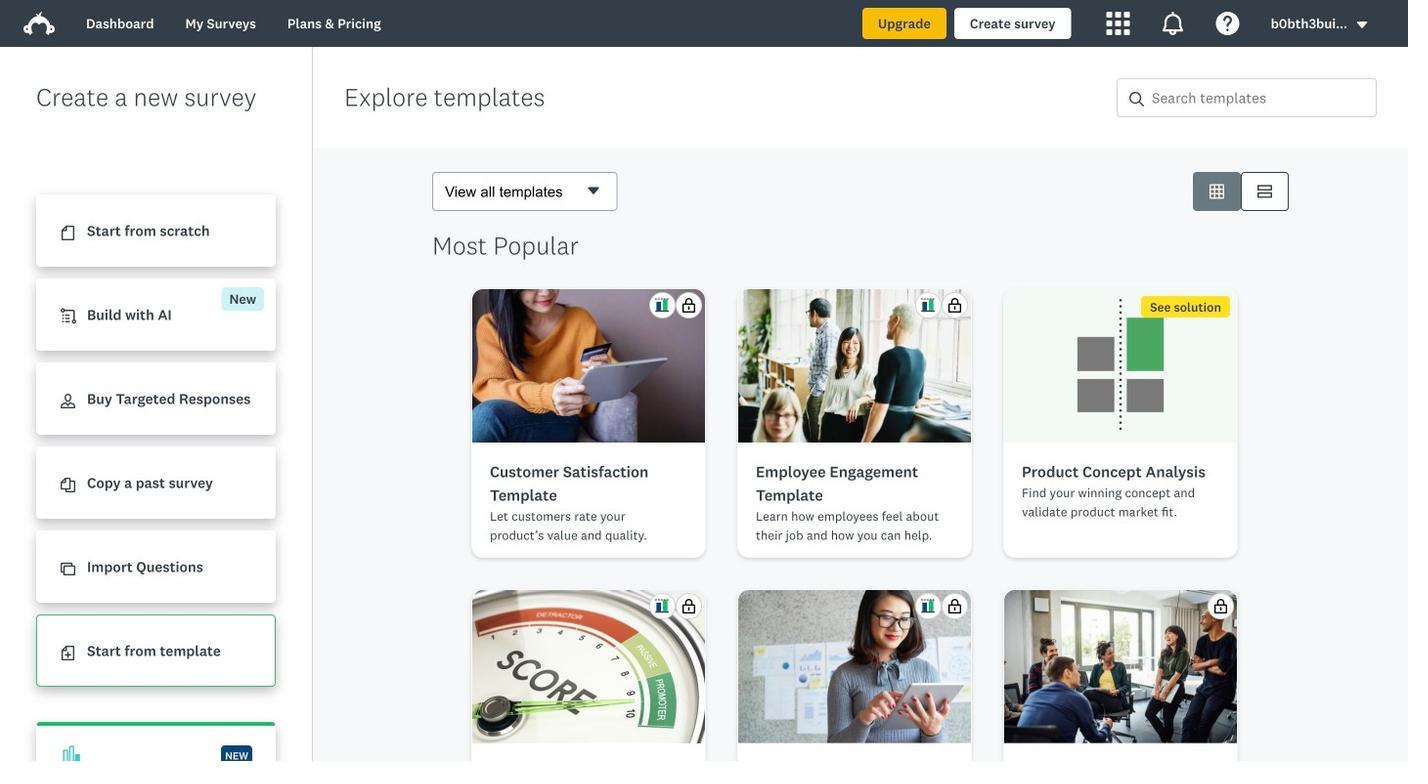 Task type: locate. For each thing, give the bounding box(es) containing it.
dropdown arrow icon image
[[1356, 18, 1369, 32], [1357, 21, 1368, 28]]

document image
[[61, 226, 75, 241]]

0 horizontal spatial lock image
[[682, 298, 696, 313]]

brand logo image
[[23, 8, 55, 39], [23, 12, 55, 35]]

surveymonkey-paradigm belonging and inclusion template image
[[1005, 591, 1237, 744]]

lock image
[[682, 600, 696, 614], [948, 600, 962, 614]]

0 horizontal spatial lock image
[[682, 600, 696, 614]]

documentplus image
[[61, 647, 75, 661]]

1 horizontal spatial lock image
[[948, 298, 962, 313]]

help icon image
[[1216, 12, 1240, 35]]

lock image for the software and app customer feedback with nps® 'image'
[[948, 600, 962, 614]]

1 lock image from the left
[[682, 600, 696, 614]]

notification center icon image
[[1162, 12, 1185, 35]]

2 brand logo image from the top
[[23, 12, 55, 35]]

1 horizontal spatial lock image
[[948, 600, 962, 614]]

2 lock image from the left
[[948, 600, 962, 614]]

software and app customer feedback with nps® image
[[738, 591, 971, 744]]

textboxmultiple image
[[1258, 184, 1273, 199]]

lock image for 'customer satisfaction template' image
[[682, 298, 696, 313]]

lock image
[[682, 298, 696, 313], [948, 298, 962, 313], [1214, 600, 1229, 614]]

lock image for employee engagement template image
[[948, 298, 962, 313]]

products icon image
[[1107, 12, 1130, 35], [1107, 12, 1130, 35]]



Task type: describe. For each thing, give the bounding box(es) containing it.
1 brand logo image from the top
[[23, 8, 55, 39]]

lock image for net promoter® score (nps) template image
[[682, 600, 696, 614]]

Search templates field
[[1144, 79, 1376, 116]]

user image
[[61, 394, 75, 409]]

search image
[[1130, 92, 1144, 106]]

grid image
[[1210, 184, 1225, 199]]

employee engagement template image
[[738, 290, 971, 443]]

clone image
[[61, 563, 75, 577]]

documentclone image
[[61, 479, 75, 493]]

product concept analysis image
[[1005, 290, 1237, 443]]

net promoter® score (nps) template image
[[472, 591, 705, 744]]

customer satisfaction template image
[[472, 290, 705, 443]]

2 horizontal spatial lock image
[[1214, 600, 1229, 614]]



Task type: vqa. For each thing, say whether or not it's contained in the screenshot.
Lock icon
yes



